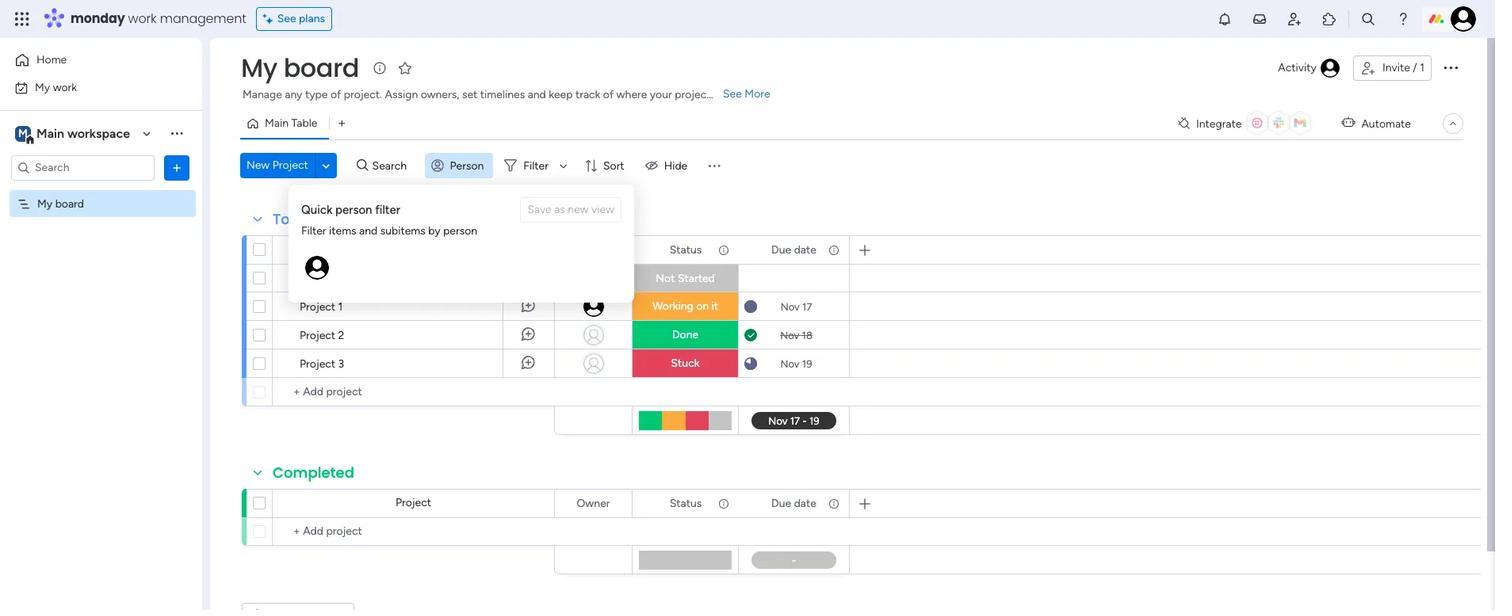 Task type: vqa. For each thing, say whether or not it's contained in the screenshot.
Filter related to Filter
yes



Task type: locate. For each thing, give the bounding box(es) containing it.
0 vertical spatial due
[[771, 243, 791, 256]]

0 horizontal spatial board
[[55, 197, 84, 210]]

Due date field
[[767, 241, 820, 259], [767, 495, 820, 513]]

0 horizontal spatial work
[[53, 80, 77, 94]]

m
[[18, 126, 28, 140]]

1 vertical spatial date
[[794, 497, 816, 510]]

work inside button
[[53, 80, 77, 94]]

0 vertical spatial my board
[[241, 50, 359, 86]]

board up type
[[284, 50, 359, 86]]

filter down quick
[[301, 224, 326, 238]]

2 vertical spatial nov
[[780, 358, 800, 370]]

1 vertical spatial see
[[723, 87, 742, 101]]

activity
[[1278, 61, 1317, 75]]

2
[[338, 329, 344, 342]]

0 vertical spatial column information image
[[828, 244, 840, 256]]

column information image
[[717, 244, 730, 256], [717, 497, 730, 510]]

collapse board header image
[[1447, 117, 1459, 130]]

0 horizontal spatial and
[[359, 224, 377, 238]]

filter items and subitems by person
[[301, 224, 477, 238]]

main left table
[[265, 117, 289, 130]]

0 vertical spatial column information image
[[717, 244, 730, 256]]

done
[[672, 328, 698, 342]]

1 vertical spatial column information image
[[717, 497, 730, 510]]

and left keep
[[528, 88, 546, 101]]

project for project 2
[[300, 329, 335, 342]]

1 vertical spatial board
[[55, 197, 84, 210]]

2 due date from the top
[[771, 497, 816, 510]]

/
[[1413, 61, 1417, 75]]

show board description image
[[370, 60, 389, 76]]

2 status from the top
[[670, 497, 702, 510]]

person up "items"
[[335, 203, 372, 217]]

My board field
[[237, 50, 363, 86]]

see inside see more link
[[723, 87, 742, 101]]

1 vertical spatial due date
[[771, 497, 816, 510]]

work
[[128, 10, 157, 28], [53, 80, 77, 94]]

project for project 3
[[300, 358, 335, 371]]

new project up project 1
[[300, 272, 361, 285]]

hide button
[[639, 153, 697, 178]]

column information image
[[828, 244, 840, 256], [828, 497, 840, 510]]

1 vertical spatial + add project text field
[[281, 522, 547, 541]]

1 horizontal spatial see
[[723, 87, 742, 101]]

filter
[[523, 159, 549, 172], [301, 224, 326, 238]]

work right monday
[[128, 10, 157, 28]]

keep
[[549, 88, 573, 101]]

2 + add project text field from the top
[[281, 522, 547, 541]]

new project down main table button
[[247, 159, 308, 172]]

1
[[1420, 61, 1425, 75], [338, 300, 343, 314]]

see left plans
[[277, 12, 296, 25]]

board
[[284, 50, 359, 86], [55, 197, 84, 210]]

it
[[712, 300, 718, 313]]

track
[[575, 88, 600, 101]]

1 horizontal spatial new
[[300, 272, 323, 285]]

hide
[[664, 159, 688, 172]]

invite members image
[[1287, 11, 1302, 27]]

my inside button
[[35, 80, 50, 94]]

0 vertical spatial filter
[[523, 159, 549, 172]]

automate
[[1361, 117, 1411, 130]]

1 horizontal spatial board
[[284, 50, 359, 86]]

project 1
[[300, 300, 343, 314]]

0 vertical spatial see
[[277, 12, 296, 25]]

status for to-do
[[670, 243, 702, 256]]

new up project 1
[[300, 272, 323, 285]]

Search in workspace field
[[33, 159, 132, 177]]

person
[[450, 159, 484, 172]]

nov 19
[[780, 358, 812, 370]]

1 nov from the top
[[781, 301, 800, 313]]

0 vertical spatial person
[[335, 203, 372, 217]]

due
[[771, 243, 791, 256], [771, 497, 791, 510]]

of right type
[[331, 88, 341, 101]]

1 vertical spatial due
[[771, 497, 791, 510]]

0 vertical spatial status
[[670, 243, 702, 256]]

manage any type of project. assign owners, set timelines and keep track of where your project stands.
[[243, 88, 749, 101]]

1 horizontal spatial filter
[[523, 159, 549, 172]]

see left more
[[723, 87, 742, 101]]

home
[[36, 53, 67, 67]]

1 date from the top
[[794, 243, 816, 256]]

1 vertical spatial status
[[670, 497, 702, 510]]

0 vertical spatial + add project text field
[[281, 383, 547, 402]]

date
[[794, 243, 816, 256], [794, 497, 816, 510]]

owners,
[[421, 88, 459, 101]]

notifications image
[[1217, 11, 1233, 27]]

nov left 19
[[780, 358, 800, 370]]

arrow down image
[[554, 156, 573, 175]]

filter for filter items and subitems by person
[[301, 224, 326, 238]]

working on it
[[652, 300, 718, 313]]

0 horizontal spatial person
[[335, 203, 372, 217]]

person right by at top
[[443, 224, 477, 238]]

1 vertical spatial status field
[[666, 495, 706, 513]]

not started
[[656, 272, 715, 285]]

my
[[241, 50, 277, 86], [35, 80, 50, 94], [37, 197, 52, 210]]

project
[[272, 159, 308, 172], [326, 272, 361, 285], [300, 300, 335, 314], [300, 329, 335, 342], [300, 358, 335, 371], [396, 496, 431, 510]]

0 vertical spatial nov
[[781, 301, 800, 313]]

Status field
[[666, 241, 706, 259], [666, 495, 706, 513]]

0 horizontal spatial see
[[277, 12, 296, 25]]

0 vertical spatial work
[[128, 10, 157, 28]]

0 horizontal spatial 1
[[338, 300, 343, 314]]

1 horizontal spatial and
[[528, 88, 546, 101]]

project.
[[344, 88, 382, 101]]

0 vertical spatial 1
[[1420, 61, 1425, 75]]

subitems
[[380, 224, 426, 238]]

0 vertical spatial date
[[794, 243, 816, 256]]

1 up 2
[[338, 300, 343, 314]]

column information image for to-do
[[717, 244, 730, 256]]

person button
[[425, 153, 493, 178]]

work for monday
[[128, 10, 157, 28]]

my down home
[[35, 80, 50, 94]]

0 vertical spatial board
[[284, 50, 359, 86]]

0 horizontal spatial of
[[331, 88, 341, 101]]

angle down image
[[322, 160, 330, 172]]

nov 17
[[781, 301, 812, 313]]

1 column information image from the top
[[717, 244, 730, 256]]

filter inside popup button
[[523, 159, 549, 172]]

of
[[331, 88, 341, 101], [603, 88, 614, 101]]

my board
[[241, 50, 359, 86], [37, 197, 84, 210]]

my board down search in workspace field
[[37, 197, 84, 210]]

0 vertical spatial due date field
[[767, 241, 820, 259]]

1 vertical spatial column information image
[[828, 497, 840, 510]]

by
[[428, 224, 440, 238]]

+ Add project text field
[[281, 383, 547, 402], [281, 522, 547, 541]]

my up manage
[[241, 50, 277, 86]]

my inside list box
[[37, 197, 52, 210]]

0 vertical spatial status field
[[666, 241, 706, 259]]

option
[[0, 189, 202, 193]]

see
[[277, 12, 296, 25], [723, 87, 742, 101]]

19
[[802, 358, 812, 370]]

status for completed
[[670, 497, 702, 510]]

1 horizontal spatial person
[[443, 224, 477, 238]]

1 horizontal spatial work
[[128, 10, 157, 28]]

1 column information image from the top
[[828, 244, 840, 256]]

new inside button
[[247, 159, 270, 172]]

main
[[265, 117, 289, 130], [36, 126, 64, 141]]

more
[[745, 87, 770, 101]]

on
[[696, 300, 709, 313]]

1 right /
[[1420, 61, 1425, 75]]

2 status field from the top
[[666, 495, 706, 513]]

0 vertical spatial due date
[[771, 243, 816, 256]]

filter left arrow down image
[[523, 159, 549, 172]]

new project
[[247, 159, 308, 172], [300, 272, 361, 285]]

1 status field from the top
[[666, 241, 706, 259]]

invite / 1
[[1382, 61, 1425, 75]]

status field for completed
[[666, 495, 706, 513]]

0 horizontal spatial main
[[36, 126, 64, 141]]

nov left 18
[[780, 329, 799, 341]]

my board up any
[[241, 50, 359, 86]]

help image
[[1395, 11, 1411, 27]]

see plans
[[277, 12, 325, 25]]

see more link
[[721, 86, 772, 102]]

due date
[[771, 243, 816, 256], [771, 497, 816, 510]]

main inside button
[[265, 117, 289, 130]]

1 horizontal spatial main
[[265, 117, 289, 130]]

2 nov from the top
[[780, 329, 799, 341]]

0 horizontal spatial filter
[[301, 224, 326, 238]]

v2 done deadline image
[[744, 328, 757, 343]]

0 horizontal spatial new
[[247, 159, 270, 172]]

column information image for completed
[[717, 497, 730, 510]]

sort button
[[578, 153, 634, 178]]

1 vertical spatial nov
[[780, 329, 799, 341]]

1 due date field from the top
[[767, 241, 820, 259]]

autopilot image
[[1342, 113, 1355, 133]]

invite / 1 button
[[1353, 55, 1432, 81]]

1 vertical spatial due date field
[[767, 495, 820, 513]]

2 column information image from the top
[[828, 497, 840, 510]]

add to favorites image
[[397, 60, 413, 76]]

and right "items"
[[359, 224, 377, 238]]

menu image
[[707, 158, 722, 174]]

2 column information image from the top
[[717, 497, 730, 510]]

work down home
[[53, 80, 77, 94]]

0 horizontal spatial my board
[[37, 197, 84, 210]]

1 inside 'button'
[[1420, 61, 1425, 75]]

0 vertical spatial new project
[[247, 159, 308, 172]]

0 vertical spatial and
[[528, 88, 546, 101]]

0 vertical spatial new
[[247, 159, 270, 172]]

1 vertical spatial my board
[[37, 197, 84, 210]]

integrate
[[1196, 117, 1242, 130]]

main right workspace image
[[36, 126, 64, 141]]

Search field
[[368, 155, 416, 177]]

1 of from the left
[[331, 88, 341, 101]]

person
[[335, 203, 372, 217], [443, 224, 477, 238]]

2 due from the top
[[771, 497, 791, 510]]

board down search in workspace field
[[55, 197, 84, 210]]

due for first due date field from the bottom of the page
[[771, 497, 791, 510]]

1 horizontal spatial 1
[[1420, 61, 1425, 75]]

main for main table
[[265, 117, 289, 130]]

project inside button
[[272, 159, 308, 172]]

my down search in workspace field
[[37, 197, 52, 210]]

status
[[670, 243, 702, 256], [670, 497, 702, 510]]

column information image for first due date field from the bottom of the page
[[828, 497, 840, 510]]

of right track
[[603, 88, 614, 101]]

nov left 17 on the right
[[781, 301, 800, 313]]

new down main table button
[[247, 159, 270, 172]]

monday
[[71, 10, 125, 28]]

1 horizontal spatial of
[[603, 88, 614, 101]]

2 date from the top
[[794, 497, 816, 510]]

quick person filter
[[301, 203, 400, 217]]

dapulse integrations image
[[1178, 118, 1190, 130]]

1 due date from the top
[[771, 243, 816, 256]]

see for see more
[[723, 87, 742, 101]]

and
[[528, 88, 546, 101], [359, 224, 377, 238]]

main inside workspace selection 'element'
[[36, 126, 64, 141]]

assign
[[385, 88, 418, 101]]

status field for to-do
[[666, 241, 706, 259]]

see for see plans
[[277, 12, 296, 25]]

main table button
[[240, 111, 329, 136]]

v2 search image
[[357, 157, 368, 175]]

1 vertical spatial person
[[443, 224, 477, 238]]

1 due from the top
[[771, 243, 791, 256]]

nov
[[781, 301, 800, 313], [780, 329, 799, 341], [780, 358, 800, 370]]

see inside see plans 'button'
[[277, 12, 296, 25]]

1 vertical spatial work
[[53, 80, 77, 94]]

new
[[247, 159, 270, 172], [300, 272, 323, 285]]

select product image
[[14, 11, 30, 27]]

1 status from the top
[[670, 243, 702, 256]]

stuck
[[671, 357, 700, 370]]

1 horizontal spatial my board
[[241, 50, 359, 86]]

1 vertical spatial filter
[[301, 224, 326, 238]]

board inside list box
[[55, 197, 84, 210]]



Task type: describe. For each thing, give the bounding box(es) containing it.
3 nov from the top
[[780, 358, 800, 370]]

1 vertical spatial new
[[300, 272, 323, 285]]

main for main workspace
[[36, 126, 64, 141]]

add view image
[[339, 118, 345, 130]]

type
[[305, 88, 328, 101]]

invite
[[1382, 61, 1410, 75]]

new project button
[[240, 153, 315, 178]]

see plans button
[[256, 7, 332, 31]]

my work button
[[10, 75, 170, 100]]

home button
[[10, 48, 170, 73]]

my work
[[35, 80, 77, 94]]

nov for 2
[[780, 329, 799, 341]]

17
[[802, 301, 812, 313]]

project 2
[[300, 329, 344, 342]]

workspace selection element
[[15, 124, 132, 145]]

completed
[[273, 463, 354, 483]]

sort
[[603, 159, 624, 172]]

do
[[298, 209, 317, 229]]

manage
[[243, 88, 282, 101]]

apps image
[[1321, 11, 1337, 27]]

due for 2nd due date field from the bottom of the page
[[771, 243, 791, 256]]

plans
[[299, 12, 325, 25]]

options image
[[169, 160, 185, 176]]

project 3
[[300, 358, 344, 371]]

inbox image
[[1252, 11, 1268, 27]]

column information image for 2nd due date field from the bottom of the page
[[828, 244, 840, 256]]

table
[[291, 117, 317, 130]]

Completed field
[[269, 463, 358, 484]]

3
[[338, 358, 344, 371]]

main workspace
[[36, 126, 130, 141]]

nov for 1
[[781, 301, 800, 313]]

started
[[678, 272, 715, 285]]

workspace image
[[15, 125, 31, 142]]

quick
[[301, 203, 332, 217]]

set
[[462, 88, 478, 101]]

filter for filter
[[523, 159, 549, 172]]

to-
[[273, 209, 298, 229]]

jacob simon image
[[1451, 6, 1476, 32]]

see more
[[723, 87, 770, 101]]

18
[[802, 329, 812, 341]]

search everything image
[[1360, 11, 1376, 27]]

your
[[650, 88, 672, 101]]

working
[[652, 300, 693, 313]]

1 vertical spatial 1
[[338, 300, 343, 314]]

nov 18
[[780, 329, 812, 341]]

project
[[675, 88, 711, 101]]

workspace options image
[[169, 125, 185, 141]]

stands.
[[713, 88, 749, 101]]

to-do
[[273, 209, 317, 229]]

Owner field
[[573, 495, 614, 513]]

filter button
[[498, 153, 573, 178]]

new project inside button
[[247, 159, 308, 172]]

any
[[285, 88, 302, 101]]

1 vertical spatial and
[[359, 224, 377, 238]]

To-do field
[[269, 209, 321, 230]]

work for my
[[53, 80, 77, 94]]

workspace
[[67, 126, 130, 141]]

options image
[[1441, 58, 1460, 77]]

main table
[[265, 117, 317, 130]]

my board inside list box
[[37, 197, 84, 210]]

project for project
[[396, 496, 431, 510]]

not
[[656, 272, 675, 285]]

filter
[[375, 203, 400, 217]]

where
[[616, 88, 647, 101]]

1 vertical spatial new project
[[300, 272, 361, 285]]

2 of from the left
[[603, 88, 614, 101]]

management
[[160, 10, 246, 28]]

items
[[329, 224, 356, 238]]

my board list box
[[0, 187, 202, 431]]

timelines
[[480, 88, 525, 101]]

owner
[[577, 497, 610, 510]]

activity button
[[1272, 55, 1347, 81]]

monday work management
[[71, 10, 246, 28]]

project for project 1
[[300, 300, 335, 314]]

1 + add project text field from the top
[[281, 383, 547, 402]]

2 due date field from the top
[[767, 495, 820, 513]]



